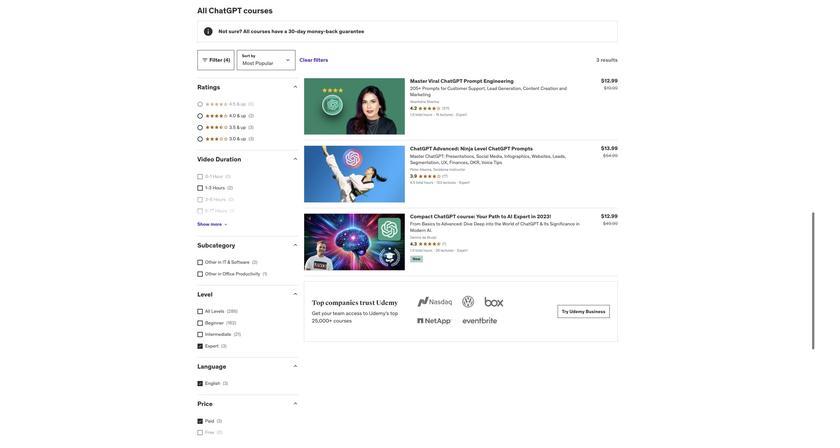 Task type: vqa. For each thing, say whether or not it's contained in the screenshot.
"Type"
no



Task type: describe. For each thing, give the bounding box(es) containing it.
udemy's
[[369, 311, 389, 317]]

master
[[410, 78, 427, 84]]

your
[[476, 214, 487, 220]]

top
[[390, 311, 398, 317]]

nasdaq image
[[416, 295, 453, 309]]

advanced:
[[433, 146, 459, 152]]

3.0 & up (3)
[[229, 136, 254, 142]]

have
[[272, 28, 283, 34]]

17
[[210, 208, 214, 214]]

box image
[[483, 295, 505, 309]]

xsmall image for beginner (162)
[[197, 321, 203, 326]]

volkswagen image
[[461, 295, 476, 309]]

team
[[333, 311, 345, 317]]

3.0
[[229, 136, 236, 142]]

other for other in office productivity (1)
[[205, 271, 217, 277]]

chatgpt left course:
[[434, 214, 456, 220]]

small image for video duration
[[292, 156, 299, 162]]

0 horizontal spatial (1)
[[230, 208, 234, 214]]

(2) for 4.0 & up (2)
[[249, 113, 254, 119]]

compact chatgpt course: your path to ai expert in 2023!
[[410, 214, 551, 220]]

6-
[[205, 208, 210, 214]]

back
[[326, 28, 338, 34]]

(162)
[[226, 321, 236, 326]]

sure?
[[229, 28, 242, 34]]

subcategory
[[197, 242, 235, 249]]

in for other in it & software (2)
[[218, 260, 222, 266]]

access
[[346, 311, 362, 317]]

(3) for expert (3)
[[221, 344, 227, 350]]

chatgpt left advanced:
[[410, 146, 432, 152]]

clear filters
[[299, 57, 328, 63]]

all chatgpt courses
[[197, 5, 273, 16]]

0 vertical spatial expert
[[514, 214, 530, 220]]

all levels (286)
[[205, 309, 238, 315]]

25,000+
[[312, 318, 332, 324]]

it
[[223, 260, 226, 266]]

1 horizontal spatial to
[[501, 214, 506, 220]]

clear filters button
[[299, 50, 328, 70]]

guarantee
[[339, 28, 364, 34]]

$13.99 $54.99
[[601, 145, 618, 159]]

video duration
[[197, 155, 241, 163]]

top
[[312, 299, 324, 307]]

software
[[231, 260, 250, 266]]

up for 3.0 & up
[[241, 136, 246, 142]]

clear
[[299, 57, 312, 63]]

netapp image
[[416, 315, 453, 329]]

xsmall image for paid (3)
[[197, 419, 203, 425]]

money-
[[307, 28, 326, 34]]

viral
[[428, 78, 439, 84]]

(286)
[[227, 309, 238, 315]]

english (3)
[[205, 381, 228, 387]]

xsmall image for other in office productivity (1)
[[197, 272, 203, 277]]

ai
[[507, 214, 513, 220]]

1 vertical spatial 3
[[209, 185, 212, 191]]

xsmall image for expert (3)
[[197, 344, 203, 350]]

video
[[197, 155, 214, 163]]

to inside top companies trust udemy get your team access to udemy's top 25,000+ courses
[[363, 311, 368, 317]]

(4)
[[224, 57, 230, 63]]

business
[[586, 309, 605, 315]]

your
[[322, 311, 332, 317]]

small image for level
[[292, 291, 299, 298]]

(2) for 1-3 hours (2)
[[227, 185, 233, 191]]

price
[[197, 401, 213, 408]]

beginner
[[205, 321, 224, 326]]

paid (3)
[[205, 419, 222, 425]]

chatgpt up not
[[209, 5, 242, 16]]

trust
[[360, 299, 375, 307]]

small image for price
[[292, 401, 299, 407]]

3.5
[[229, 124, 236, 130]]

17+
[[205, 220, 212, 226]]

filter (4)
[[209, 57, 230, 63]]

xsmall image for 1-3 hours
[[197, 186, 203, 191]]

3.5 & up (3)
[[229, 124, 254, 130]]

(3) for paid (3)
[[217, 419, 222, 425]]

$54.99
[[603, 153, 618, 159]]

hours for 6-17 hours
[[215, 208, 227, 214]]

free
[[205, 430, 214, 436]]

top companies trust udemy get your team access to udemy's top 25,000+ courses
[[312, 299, 398, 324]]

1 vertical spatial (1)
[[263, 271, 267, 277]]

intermediate (21)
[[205, 332, 241, 338]]

subcategory button
[[197, 242, 287, 249]]

try udemy business link
[[558, 306, 610, 319]]

0 horizontal spatial level
[[197, 291, 213, 299]]

1
[[210, 174, 212, 179]]

& for 3.5
[[237, 124, 240, 130]]

6-17 hours (1)
[[205, 208, 234, 214]]

4.0 & up (2)
[[229, 113, 254, 119]]

hour
[[213, 174, 223, 179]]

up for 4.0 & up
[[241, 113, 246, 119]]

filter
[[209, 57, 222, 63]]

master viral chatgpt prompt engineering
[[410, 78, 514, 84]]

4.5
[[229, 101, 236, 107]]

a
[[284, 28, 287, 34]]

1 vertical spatial all
[[243, 28, 250, 34]]

free (0)
[[205, 430, 222, 436]]

xsmall image for free (0)
[[197, 431, 203, 436]]

companies
[[325, 299, 359, 307]]

$49.99
[[603, 221, 618, 227]]

path
[[489, 214, 500, 220]]

try
[[562, 309, 569, 315]]

$12.99 for compact chatgpt course: your path to ai expert in 2023!
[[601, 213, 618, 220]]

get
[[312, 311, 320, 317]]

all for all chatgpt courses
[[197, 5, 207, 16]]

xsmall image for 6-17 hours (1)
[[197, 209, 203, 214]]



Task type: locate. For each thing, give the bounding box(es) containing it.
up right 3.5
[[241, 124, 246, 130]]

xsmall image left free
[[197, 431, 203, 436]]

courses up 'have'
[[243, 5, 273, 16]]

day
[[297, 28, 306, 34]]

xsmall image left levels
[[197, 310, 203, 315]]

$12.99 $19.99
[[601, 77, 618, 91]]

try udemy business
[[562, 309, 605, 315]]

xsmall image for all levels
[[197, 310, 203, 315]]

0-1 hour (0)
[[205, 174, 231, 179]]

2 xsmall image from the top
[[197, 209, 203, 214]]

1 vertical spatial udemy
[[570, 309, 585, 315]]

1 vertical spatial expert
[[205, 344, 219, 350]]

small image for subcategory
[[292, 242, 299, 248]]

show more
[[197, 222, 222, 228]]

(3) right english
[[223, 381, 228, 387]]

xsmall image left intermediate
[[197, 333, 203, 338]]

hours right 17+
[[213, 220, 226, 226]]

xsmall image for 0-1 hour (0)
[[197, 174, 203, 179]]

udemy
[[376, 299, 398, 307], [570, 309, 585, 315]]

xsmall image left 3-
[[197, 197, 203, 203]]

0 vertical spatial to
[[501, 214, 506, 220]]

(2) down 4.5 & up (0)
[[249, 113, 254, 119]]

$12.99
[[601, 77, 618, 84], [601, 213, 618, 220]]

xsmall image left 0-
[[197, 174, 203, 179]]

1 vertical spatial $12.99
[[601, 213, 618, 220]]

$19.99
[[604, 85, 618, 91]]

(0) for 4.5 & up (0)
[[248, 101, 254, 107]]

small image for ratings
[[292, 83, 299, 90]]

expert (3)
[[205, 344, 227, 350]]

level
[[474, 146, 487, 152], [197, 291, 213, 299]]

intermediate
[[205, 332, 231, 338]]

hours right 17
[[215, 208, 227, 214]]

3 inside 'status'
[[596, 57, 600, 63]]

up right 3.0
[[241, 136, 246, 142]]

up
[[241, 101, 246, 107], [241, 113, 246, 119], [241, 124, 246, 130], [241, 136, 246, 142]]

2 $12.99 from the top
[[601, 213, 618, 220]]

6 xsmall image from the top
[[197, 344, 203, 350]]

udemy right the try
[[570, 309, 585, 315]]

english
[[205, 381, 220, 387]]

up right 4.0
[[241, 113, 246, 119]]

& for 4.5
[[237, 101, 240, 107]]

compact chatgpt course: your path to ai expert in 2023! link
[[410, 214, 551, 220]]

xsmall image left 1-
[[197, 186, 203, 191]]

2 vertical spatial courses
[[334, 318, 352, 324]]

2023!
[[537, 214, 551, 220]]

hours for 3-6 hours
[[214, 197, 226, 203]]

3 xsmall image from the top
[[197, 260, 203, 266]]

udemy inside top companies trust udemy get your team access to udemy's top 25,000+ courses
[[376, 299, 398, 307]]

prompt
[[464, 78, 482, 84]]

all for all levels (286)
[[205, 309, 210, 315]]

language
[[197, 363, 226, 371]]

(0) up 4.0 & up (2)
[[248, 101, 254, 107]]

3 results status
[[596, 57, 618, 63]]

1 vertical spatial in
[[218, 260, 222, 266]]

xsmall image right the more
[[223, 222, 228, 227]]

xsmall image left expert (3) in the bottom of the page
[[197, 344, 203, 350]]

& right it
[[227, 260, 230, 266]]

ratings
[[197, 83, 220, 91]]

(3) up 3.0 & up (3)
[[248, 124, 254, 130]]

(0) up "6-17 hours (1)"
[[228, 197, 234, 203]]

in
[[531, 214, 536, 220], [218, 260, 222, 266], [218, 271, 222, 277]]

1 vertical spatial other
[[205, 271, 217, 277]]

1 other from the top
[[205, 260, 217, 266]]

chatgpt
[[209, 5, 242, 16], [441, 78, 463, 84], [410, 146, 432, 152], [488, 146, 510, 152], [434, 214, 456, 220]]

all
[[197, 5, 207, 16], [243, 28, 250, 34], [205, 309, 210, 315]]

7 xsmall image from the top
[[197, 382, 203, 387]]

courses inside top companies trust udemy get your team access to udemy's top 25,000+ courses
[[334, 318, 352, 324]]

compact
[[410, 214, 433, 220]]

2 vertical spatial (2)
[[252, 260, 257, 266]]

0 vertical spatial courses
[[243, 5, 273, 16]]

0 vertical spatial other
[[205, 260, 217, 266]]

in left 2023!
[[531, 214, 536, 220]]

1-3 hours (2)
[[205, 185, 233, 191]]

3-6 hours (0)
[[205, 197, 234, 203]]

expert
[[514, 214, 530, 220], [205, 344, 219, 350]]

17+ hours
[[205, 220, 226, 226]]

in left it
[[218, 260, 222, 266]]

0 horizontal spatial udemy
[[376, 299, 398, 307]]

up for 3.5 & up
[[241, 124, 246, 130]]

expert down intermediate
[[205, 344, 219, 350]]

level up levels
[[197, 291, 213, 299]]

3 down 1
[[209, 185, 212, 191]]

not sure? all courses have a 30-day money-back guarantee
[[219, 28, 364, 34]]

& right 4.0
[[237, 113, 240, 119]]

xsmall image left english
[[197, 382, 203, 387]]

(3) for english (3)
[[223, 381, 228, 387]]

paid
[[205, 419, 214, 425]]

$13.99
[[601, 145, 618, 152]]

up right 4.5
[[241, 101, 246, 107]]

& right 3.0
[[237, 136, 240, 142]]

expert right "ai" on the right of the page
[[514, 214, 530, 220]]

xsmall image left office
[[197, 272, 203, 277]]

levels
[[211, 309, 224, 315]]

small image
[[202, 57, 208, 63], [292, 83, 299, 90], [292, 156, 299, 162], [292, 242, 299, 248], [292, 291, 299, 298], [292, 363, 299, 370], [292, 401, 299, 407]]

0 vertical spatial in
[[531, 214, 536, 220]]

0 vertical spatial 3
[[596, 57, 600, 63]]

$12.99 $49.99
[[601, 213, 618, 227]]

0 horizontal spatial to
[[363, 311, 368, 317]]

0 vertical spatial (2)
[[249, 113, 254, 119]]

chatgpt advanced: ninja level chatgpt prompts link
[[410, 146, 533, 152]]

1 $12.99 from the top
[[601, 77, 618, 84]]

(2) up the 3-6 hours (0)
[[227, 185, 233, 191]]

xsmall image inside show more button
[[223, 222, 228, 227]]

$12.99 up "$19.99"
[[601, 77, 618, 84]]

(1) right productivity
[[263, 271, 267, 277]]

ratings button
[[197, 83, 287, 91]]

xsmall image for intermediate
[[197, 333, 203, 338]]

30-
[[288, 28, 297, 34]]

1 vertical spatial (2)
[[227, 185, 233, 191]]

& for 4.0
[[237, 113, 240, 119]]

hours for 1-3 hours
[[213, 185, 225, 191]]

xsmall image
[[197, 174, 203, 179], [197, 209, 203, 214], [197, 260, 203, 266], [197, 272, 203, 277], [197, 321, 203, 326], [197, 344, 203, 350], [197, 382, 203, 387], [197, 419, 203, 425], [197, 431, 203, 436]]

5 xsmall image from the top
[[197, 321, 203, 326]]

0 vertical spatial $12.99
[[601, 77, 618, 84]]

small image for language
[[292, 363, 299, 370]]

(2) up productivity
[[252, 260, 257, 266]]

(0) for 3-6 hours (0)
[[228, 197, 234, 203]]

xsmall image left paid
[[197, 419, 203, 425]]

2 vertical spatial all
[[205, 309, 210, 315]]

xsmall image for other in it & software (2)
[[197, 260, 203, 266]]

1 vertical spatial level
[[197, 291, 213, 299]]

0-
[[205, 174, 210, 179]]

master viral chatgpt prompt engineering link
[[410, 78, 514, 84]]

level right ninja
[[474, 146, 487, 152]]

prompts
[[512, 146, 533, 152]]

(0) right free
[[217, 430, 222, 436]]

productivity
[[236, 271, 260, 277]]

& right 4.5
[[237, 101, 240, 107]]

hours
[[213, 185, 225, 191], [214, 197, 226, 203], [215, 208, 227, 214], [213, 220, 226, 226]]

1 horizontal spatial (1)
[[263, 271, 267, 277]]

1 vertical spatial courses
[[251, 28, 270, 34]]

0 horizontal spatial expert
[[205, 344, 219, 350]]

0 horizontal spatial 3
[[209, 185, 212, 191]]

(1) down the 3-6 hours (0)
[[230, 208, 234, 214]]

language button
[[197, 363, 287, 371]]

1 vertical spatial to
[[363, 311, 368, 317]]

$12.99 up '$49.99'
[[601, 213, 618, 220]]

other left it
[[205, 260, 217, 266]]

6
[[210, 197, 213, 203]]

(1)
[[230, 208, 234, 214], [263, 271, 267, 277]]

0 vertical spatial (1)
[[230, 208, 234, 214]]

hours right the 6
[[214, 197, 226, 203]]

other left office
[[205, 271, 217, 277]]

xsmall image left beginner
[[197, 321, 203, 326]]

chatgpt left prompts
[[488, 146, 510, 152]]

chatgpt right viral
[[441, 78, 463, 84]]

xsmall image
[[197, 186, 203, 191], [197, 197, 203, 203], [223, 222, 228, 227], [197, 310, 203, 315], [197, 333, 203, 338]]

1 horizontal spatial level
[[474, 146, 487, 152]]

in left office
[[218, 271, 222, 277]]

courses left 'have'
[[251, 28, 270, 34]]

course:
[[457, 214, 475, 220]]

eventbrite image
[[461, 315, 499, 329]]

1 horizontal spatial udemy
[[570, 309, 585, 315]]

8 xsmall image from the top
[[197, 419, 203, 425]]

(0) right hour
[[225, 174, 231, 179]]

xsmall image down subcategory
[[197, 260, 203, 266]]

chatgpt advanced: ninja level chatgpt prompts
[[410, 146, 533, 152]]

show more button
[[197, 218, 228, 231]]

1 xsmall image from the top
[[197, 174, 203, 179]]

0 vertical spatial udemy
[[376, 299, 398, 307]]

to left "ai" on the right of the page
[[501, 214, 506, 220]]

9 xsmall image from the top
[[197, 431, 203, 436]]

not
[[219, 28, 227, 34]]

beginner (162)
[[205, 321, 236, 326]]

4 xsmall image from the top
[[197, 272, 203, 277]]

courses
[[243, 5, 273, 16], [251, 28, 270, 34], [334, 318, 352, 324]]

ninja
[[460, 146, 473, 152]]

udemy up top
[[376, 299, 398, 307]]

up for 4.5 & up
[[241, 101, 246, 107]]

xsmall image left the 6-
[[197, 209, 203, 214]]

2 vertical spatial in
[[218, 271, 222, 277]]

(0) for 0-1 hour (0)
[[225, 174, 231, 179]]

3-
[[205, 197, 210, 203]]

3 left results
[[596, 57, 600, 63]]

xsmall image for english (3)
[[197, 382, 203, 387]]

1-
[[205, 185, 209, 191]]

other in office productivity (1)
[[205, 271, 267, 277]]

4.0
[[229, 113, 236, 119]]

2 other from the top
[[205, 271, 217, 277]]

0 vertical spatial all
[[197, 5, 207, 16]]

$12.99 for master viral chatgpt prompt engineering
[[601, 77, 618, 84]]

xsmall image for 3-6 hours
[[197, 197, 203, 203]]

(21)
[[234, 332, 241, 338]]

3 results
[[596, 57, 618, 63]]

level button
[[197, 291, 287, 299]]

& right 3.5
[[237, 124, 240, 130]]

in for other in office productivity (1)
[[218, 271, 222, 277]]

1 horizontal spatial expert
[[514, 214, 530, 220]]

results
[[601, 57, 618, 63]]

courses down team on the left bottom of page
[[334, 318, 352, 324]]

0 vertical spatial level
[[474, 146, 487, 152]]

to down 'trust' on the bottom left
[[363, 311, 368, 317]]

more
[[211, 222, 222, 228]]

(3) down 3.5 & up (3)
[[249, 136, 254, 142]]

other for other in it & software (2)
[[205, 260, 217, 266]]

(3) right paid
[[217, 419, 222, 425]]

& for 3.0
[[237, 136, 240, 142]]

(3) down intermediate (21)
[[221, 344, 227, 350]]

price button
[[197, 401, 287, 408]]

hours down 0-1 hour (0)
[[213, 185, 225, 191]]

1 horizontal spatial 3
[[596, 57, 600, 63]]



